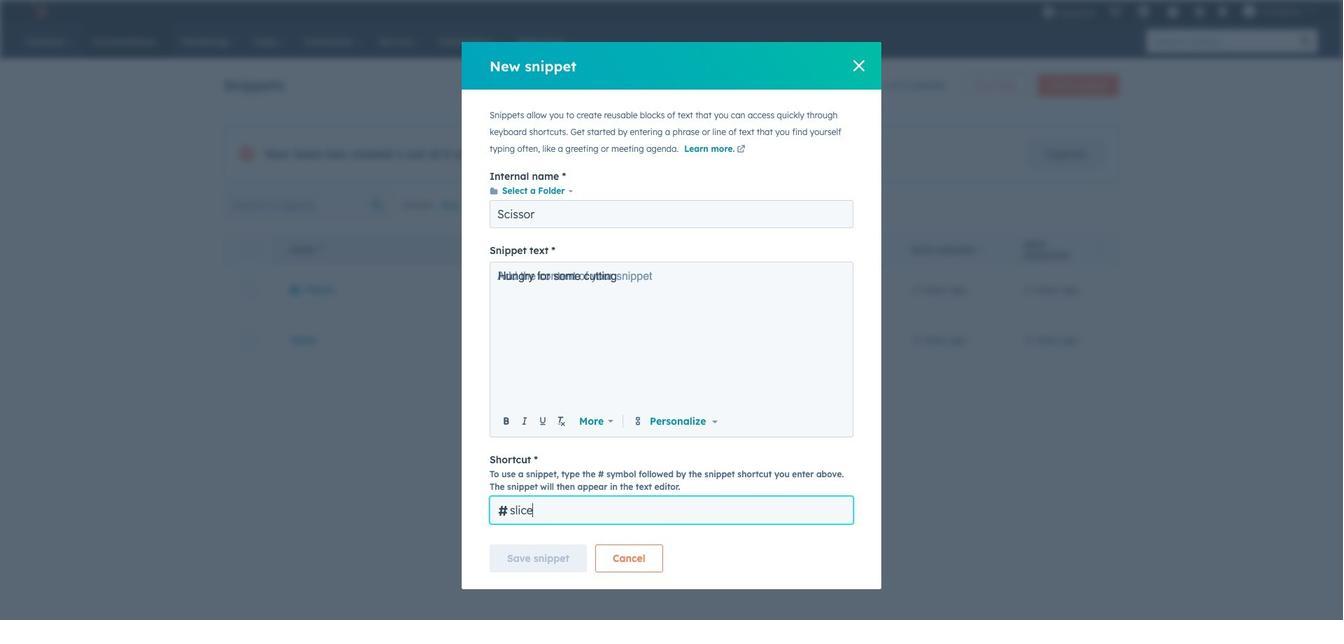 Task type: locate. For each thing, give the bounding box(es) containing it.
Type a word to use as a shortcut text field
[[490, 496, 854, 524]]

1 link opens in a new window image from the top
[[737, 143, 746, 156]]

menu
[[1036, 0, 1327, 22]]

Search search field
[[224, 191, 394, 219]]

2 press to sort. element from the left
[[1097, 244, 1102, 256]]

2 link opens in a new window image from the top
[[737, 146, 746, 154]]

dialog
[[462, 42, 882, 589]]

press to sort. element
[[980, 244, 985, 256], [1097, 244, 1102, 256]]

link opens in a new window image
[[737, 143, 746, 156], [737, 146, 746, 154]]

0 horizontal spatial press to sort. element
[[980, 244, 985, 256]]

Give your snippet a name text field
[[490, 200, 854, 228]]

1 press to sort. element from the left
[[980, 244, 985, 256]]

press to sort. image
[[1097, 244, 1102, 254]]

None text field
[[498, 269, 846, 409]]

1 horizontal spatial press to sort. element
[[1097, 244, 1102, 256]]

banner
[[224, 70, 1120, 97]]



Task type: describe. For each thing, give the bounding box(es) containing it.
ascending sort. press to sort descending. element
[[319, 244, 325, 256]]

marketplaces image
[[1138, 6, 1151, 19]]

ascending sort. press to sort descending. image
[[319, 244, 325, 254]]

Search HubSpot search field
[[1147, 29, 1295, 53]]

jacob simon image
[[1244, 5, 1256, 17]]

press to sort. image
[[980, 244, 985, 254]]

close image
[[854, 60, 865, 71]]



Task type: vqa. For each thing, say whether or not it's contained in the screenshot.
3rd Press to sort. icon from the left
no



